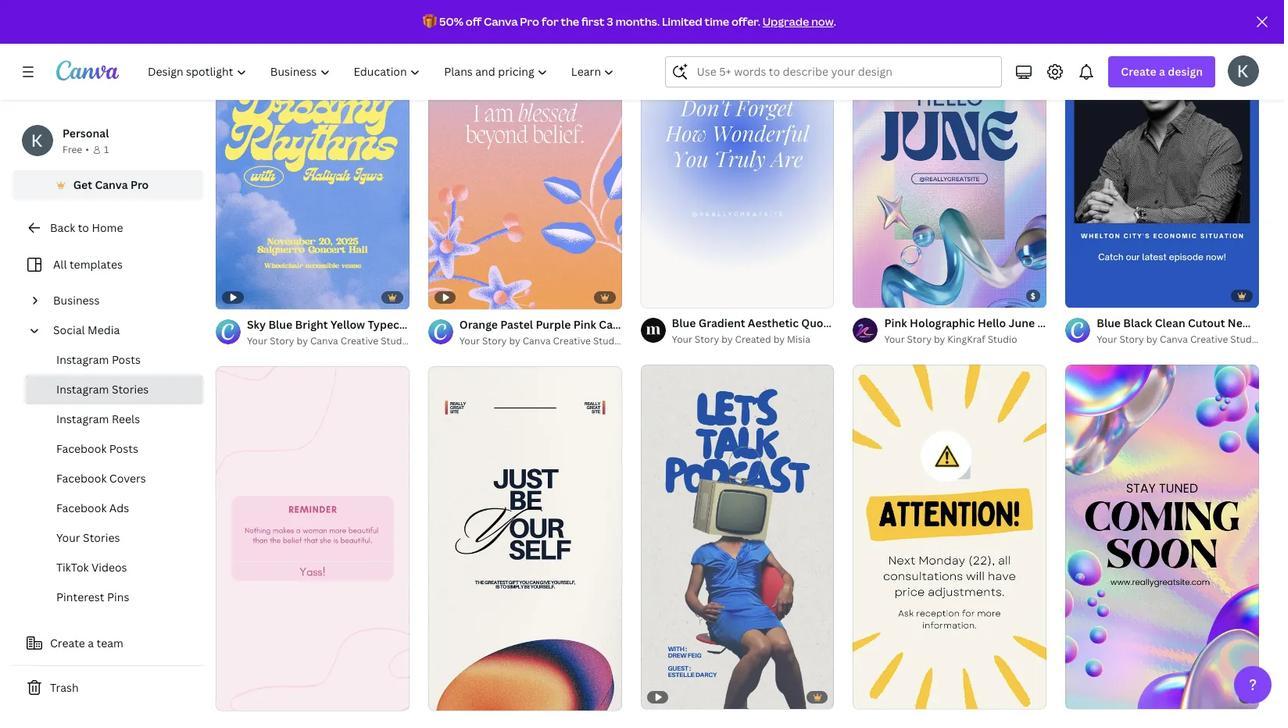 Task type: locate. For each thing, give the bounding box(es) containing it.
1 horizontal spatial pro
[[520, 14, 540, 29]]

posts down "reels"
[[109, 442, 138, 457]]

2 horizontal spatial your story by canva creative studio
[[1097, 333, 1261, 346]]

0 horizontal spatial $
[[1031, 291, 1036, 302]]

by
[[722, 333, 733, 346], [774, 333, 785, 346], [934, 333, 946, 346], [1147, 333, 1158, 346], [297, 335, 308, 348], [509, 335, 521, 348]]

holographic
[[910, 316, 975, 331]]

instagram up the instagram reels
[[56, 382, 109, 397]]

trash
[[50, 681, 79, 696]]

1 horizontal spatial a
[[1160, 64, 1166, 79]]

0 horizontal spatial a
[[88, 636, 94, 651]]

1 horizontal spatial create
[[1122, 64, 1157, 79]]

facebook ads
[[56, 501, 129, 516]]

facebook covers
[[56, 471, 146, 486]]

stories up "reels"
[[112, 382, 149, 397]]

0 horizontal spatial creative
[[341, 335, 379, 348]]

facebook for facebook posts
[[56, 442, 107, 457]]

$ for pink holographic hello june instagram story image
[[1031, 291, 1036, 302]]

1 vertical spatial posts
[[109, 442, 138, 457]]

2
[[1098, 290, 1102, 301]]

instagram
[[1038, 316, 1091, 331], [56, 353, 109, 367], [56, 382, 109, 397], [56, 412, 109, 427]]

2 horizontal spatial creative
[[1191, 333, 1229, 346]]

posts
[[112, 353, 141, 367], [109, 442, 138, 457]]

a inside create a design dropdown button
[[1160, 64, 1166, 79]]

0 vertical spatial a
[[1160, 64, 1166, 79]]

covers
[[109, 471, 146, 486]]

instagram down social media
[[56, 353, 109, 367]]

0 horizontal spatial pro
[[131, 177, 149, 192]]

stories for instagram stories
[[112, 382, 149, 397]]

1 vertical spatial create
[[50, 636, 85, 651]]

facebook up facebook ads on the left bottom of page
[[56, 471, 107, 486]]

a for design
[[1160, 64, 1166, 79]]

pro up back to home link
[[131, 177, 149, 192]]

0 vertical spatial posts
[[112, 353, 141, 367]]

1 horizontal spatial your story by canva creative studio
[[460, 335, 623, 348]]

posts down the social media link
[[112, 353, 141, 367]]

a
[[1160, 64, 1166, 79], [88, 636, 94, 651]]

your story by kingkraf studio link
[[885, 332, 1047, 348]]

canva
[[484, 14, 518, 29], [95, 177, 128, 192], [1160, 333, 1188, 346], [310, 335, 338, 348], [523, 335, 551, 348]]

your story by canva creative studio link
[[1097, 332, 1261, 348], [247, 334, 411, 350], [460, 334, 623, 350]]

the
[[561, 14, 579, 29]]

instagram stories
[[56, 382, 149, 397]]

1 vertical spatial 1
[[1077, 290, 1081, 301]]

design
[[1168, 64, 1203, 79]]

for
[[542, 14, 559, 29]]

free •
[[63, 143, 89, 156]]

instagram for instagram posts
[[56, 353, 109, 367]]

facebook ads link
[[25, 494, 203, 524]]

$
[[1031, 291, 1036, 302], [1244, 692, 1249, 703]]

team
[[97, 636, 123, 651]]

2 facebook from the top
[[56, 471, 107, 486]]

creative for your story by canva creative studio link to the left
[[341, 335, 379, 348]]

create inside create a team "button"
[[50, 636, 85, 651]]

blue gradient aesthetic quote your story link
[[672, 315, 893, 332]]

1 vertical spatial a
[[88, 636, 94, 651]]

a inside create a team "button"
[[88, 636, 94, 651]]

1 facebook from the top
[[56, 442, 107, 457]]

pink holographic hello june instagram story image
[[853, 0, 1047, 308]]

0 vertical spatial facebook
[[56, 442, 107, 457]]

1 vertical spatial $
[[1244, 692, 1249, 703]]

back to home link
[[13, 213, 203, 244]]

instagram up facebook posts
[[56, 412, 109, 427]]

tiktok
[[56, 561, 89, 575]]

create a design button
[[1109, 56, 1216, 88]]

a left 'team'
[[88, 636, 94, 651]]

gradient
[[699, 316, 746, 331]]

your story by canva creative studio for your story by canva creative studio link to the left
[[247, 335, 411, 348]]

studio
[[988, 333, 1018, 346], [1231, 333, 1261, 346], [381, 335, 411, 348], [593, 335, 623, 348]]

1 horizontal spatial 1
[[1077, 290, 1081, 301]]

to
[[78, 220, 89, 235]]

1 vertical spatial pro
[[131, 177, 149, 192]]

limited
[[662, 14, 703, 29]]

0 vertical spatial 1
[[104, 143, 109, 156]]

0 horizontal spatial your story by canva creative studio link
[[247, 334, 411, 350]]

create left design
[[1122, 64, 1157, 79]]

0 horizontal spatial your story by canva creative studio
[[247, 335, 411, 348]]

create inside create a design dropdown button
[[1122, 64, 1157, 79]]

free
[[63, 143, 82, 156]]

1 for 1 of 2
[[1077, 290, 1081, 301]]

hello
[[978, 316, 1006, 331]]

facebook down the instagram reels
[[56, 442, 107, 457]]

instagram down of
[[1038, 316, 1091, 331]]

your story by canva creative studio for the right your story by canva creative studio link
[[1097, 333, 1261, 346]]

story
[[864, 316, 893, 331], [1094, 316, 1123, 331], [695, 333, 720, 346], [907, 333, 932, 346], [1120, 333, 1145, 346], [270, 335, 294, 348], [482, 335, 507, 348]]

1 vertical spatial facebook
[[56, 471, 107, 486]]

create
[[1122, 64, 1157, 79], [50, 636, 85, 651]]

of
[[1084, 290, 1095, 301]]

0 horizontal spatial create
[[50, 636, 85, 651]]

1 horizontal spatial creative
[[553, 335, 591, 348]]

$ for pink colorful holographic coming soon instagram story image
[[1244, 692, 1249, 703]]

back
[[50, 220, 75, 235]]

0 vertical spatial create
[[1122, 64, 1157, 79]]

get canva pro
[[73, 177, 149, 192]]

blue
[[672, 316, 696, 331]]

blue gradient aesthetic quote your story image
[[641, 0, 835, 308]]

1 left of
[[1077, 290, 1081, 301]]

upgrade now button
[[763, 14, 834, 29]]

pinterest
[[56, 590, 104, 605]]

blue gradient aesthetic quote your story your story by created by misia
[[672, 316, 893, 346]]

.
[[834, 14, 837, 29]]

by inside pink holographic hello june instagram story your story by kingkraf studio
[[934, 333, 946, 346]]

1 right •
[[104, 143, 109, 156]]

stories up videos
[[83, 531, 120, 546]]

0 vertical spatial stories
[[112, 382, 149, 397]]

instagram inside pink holographic hello june instagram story your story by kingkraf studio
[[1038, 316, 1091, 331]]

0 horizontal spatial 1
[[104, 143, 109, 156]]

0 vertical spatial $
[[1031, 291, 1036, 302]]

pro
[[520, 14, 540, 29], [131, 177, 149, 192]]

facebook up your stories in the left of the page
[[56, 501, 107, 516]]

stories
[[112, 382, 149, 397], [83, 531, 120, 546]]

created
[[735, 333, 771, 346]]

your
[[837, 316, 862, 331], [672, 333, 693, 346], [885, 333, 905, 346], [1097, 333, 1118, 346], [247, 335, 268, 348], [460, 335, 480, 348], [56, 531, 80, 546]]

all
[[53, 257, 67, 272]]

pro left for
[[520, 14, 540, 29]]

2 vertical spatial facebook
[[56, 501, 107, 516]]

create left 'team'
[[50, 636, 85, 651]]

months.
[[616, 14, 660, 29]]

1
[[104, 143, 109, 156], [1077, 290, 1081, 301]]

stories for your stories
[[83, 531, 120, 546]]

3 facebook from the top
[[56, 501, 107, 516]]

creative
[[1191, 333, 1229, 346], [341, 335, 379, 348], [553, 335, 591, 348]]

None search field
[[666, 56, 1003, 88]]

1 vertical spatial stories
[[83, 531, 120, 546]]

top level navigation element
[[138, 56, 628, 88]]

create for create a design
[[1122, 64, 1157, 79]]

facebook for facebook covers
[[56, 471, 107, 486]]

kendall parks image
[[1228, 56, 1260, 87]]

a left design
[[1160, 64, 1166, 79]]

blue black clean cutout news and politics podcast instagram story image
[[1066, 0, 1260, 308]]

instagram posts link
[[25, 346, 203, 375]]

1 horizontal spatial $
[[1244, 692, 1249, 703]]



Task type: vqa. For each thing, say whether or not it's contained in the screenshot.
Gary Orlando ICON
no



Task type: describe. For each thing, give the bounding box(es) containing it.
posts for instagram posts
[[112, 353, 141, 367]]

creative for the right your story by canva creative studio link
[[1191, 333, 1229, 346]]

facebook posts link
[[25, 435, 203, 464]]

create a design
[[1122, 64, 1203, 79]]

pink colorful holographic coming soon instagram story image
[[1066, 365, 1260, 710]]

1 of 2
[[1077, 290, 1102, 301]]

offer.
[[732, 14, 761, 29]]

instagram reels link
[[25, 405, 203, 435]]

get
[[73, 177, 92, 192]]

pinterest pins link
[[25, 583, 203, 613]]

create a team
[[50, 636, 123, 651]]

pink reminder instagram story image
[[216, 367, 410, 711]]

instagram posts
[[56, 353, 141, 367]]

upgrade
[[763, 14, 809, 29]]

a for team
[[88, 636, 94, 651]]

instagram reels
[[56, 412, 140, 427]]

kingkraf
[[948, 333, 986, 346]]

off
[[466, 14, 482, 29]]

misia
[[787, 333, 811, 346]]

your stories link
[[25, 524, 203, 554]]

reels
[[112, 412, 140, 427]]

pink holographic hello june instagram story link
[[885, 315, 1123, 332]]

pins
[[107, 590, 129, 605]]

canva inside get canva pro button
[[95, 177, 128, 192]]

canva for middle your story by canva creative studio link
[[523, 335, 551, 348]]

media
[[88, 323, 120, 338]]

•
[[85, 143, 89, 156]]

facebook covers link
[[25, 464, 203, 494]]

colorful gradient noise 80s deco motivational quote instagram story image
[[428, 367, 622, 711]]

personal
[[63, 126, 109, 141]]

your story by created by misia link
[[672, 332, 835, 348]]

get canva pro button
[[13, 170, 203, 200]]

videos
[[92, 561, 127, 575]]

back to home
[[50, 220, 123, 235]]

all templates
[[53, 257, 123, 272]]

posts for facebook posts
[[109, 442, 138, 457]]

social
[[53, 323, 85, 338]]

ads
[[109, 501, 129, 516]]

pinterest pins
[[56, 590, 129, 605]]

june
[[1009, 316, 1035, 331]]

templates
[[70, 257, 123, 272]]

instagram for instagram stories
[[56, 382, 109, 397]]

facebook for facebook ads
[[56, 501, 107, 516]]

business link
[[47, 286, 194, 316]]

all templates link
[[22, 250, 194, 280]]

tiktok videos link
[[25, 554, 203, 583]]

studio inside pink holographic hello june instagram story your story by kingkraf studio
[[988, 333, 1018, 346]]

your story by canva creative studio for middle your story by canva creative studio link
[[460, 335, 623, 348]]

social media link
[[47, 316, 194, 346]]

social media
[[53, 323, 120, 338]]

canva for your story by canva creative studio link to the left
[[310, 335, 338, 348]]

1 horizontal spatial your story by canva creative studio link
[[460, 334, 623, 350]]

your inside pink holographic hello june instagram story your story by kingkraf studio
[[885, 333, 905, 346]]

pro inside button
[[131, 177, 149, 192]]

50%
[[439, 14, 464, 29]]

1 for 1
[[104, 143, 109, 156]]

pink holographic hello june instagram story your story by kingkraf studio
[[885, 316, 1123, 346]]

create a team button
[[13, 629, 203, 660]]

🎁
[[423, 14, 437, 29]]

0 vertical spatial pro
[[520, 14, 540, 29]]

create for create a team
[[50, 636, 85, 651]]

home
[[92, 220, 123, 235]]

🎁 50% off canva pro for the first 3 months. limited time offer. upgrade now .
[[423, 14, 837, 29]]

3
[[607, 14, 614, 29]]

quote
[[802, 316, 835, 331]]

trash link
[[13, 673, 203, 704]]

2 horizontal spatial your story by canva creative studio link
[[1097, 332, 1261, 348]]

1 of 2 link
[[1066, 0, 1260, 308]]

aesthetic
[[748, 316, 799, 331]]

tiktok videos
[[56, 561, 127, 575]]

canva for the right your story by canva creative studio link
[[1160, 333, 1188, 346]]

time
[[705, 14, 730, 29]]

Search search field
[[697, 57, 992, 87]]

business
[[53, 293, 100, 308]]

yellow modern warning with sun rays instagram story image
[[853, 365, 1047, 710]]

now
[[812, 14, 834, 29]]

creative for middle your story by canva creative studio link
[[553, 335, 591, 348]]

pink
[[885, 316, 908, 331]]

facebook posts
[[56, 442, 138, 457]]

instagram for instagram reels
[[56, 412, 109, 427]]

first
[[582, 14, 605, 29]]

your stories
[[56, 531, 120, 546]]



